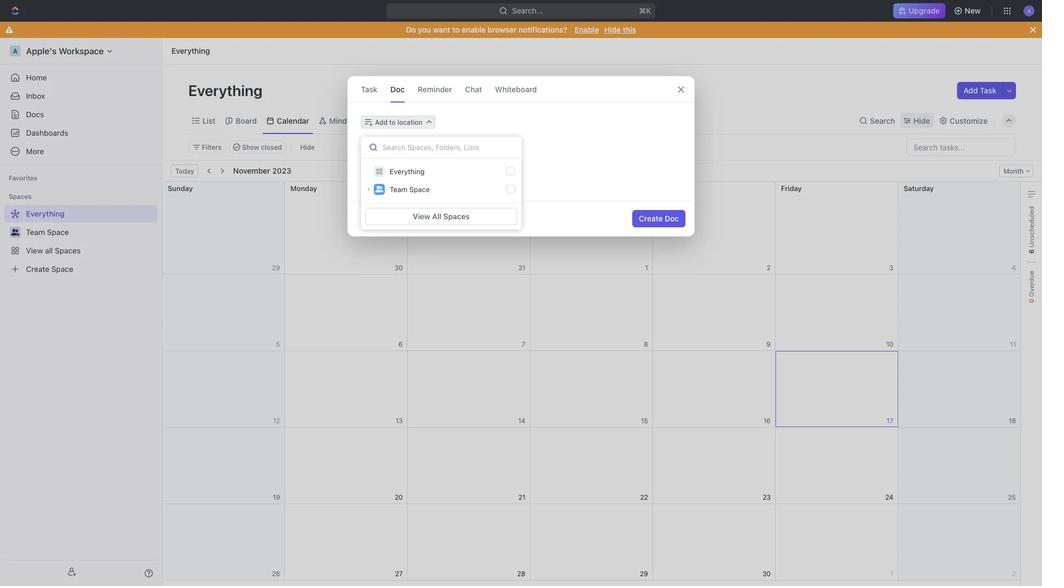 Task type: describe. For each thing, give the bounding box(es) containing it.
tree inside sidebar navigation
[[4, 205, 157, 278]]

user group image
[[375, 186, 384, 193]]

6
[[1028, 249, 1036, 254]]

you
[[418, 25, 431, 34]]

view
[[413, 212, 430, 221]]

hide button
[[901, 113, 934, 128]]

26
[[272, 570, 280, 578]]

board
[[236, 116, 257, 125]]

grid containing sunday
[[162, 182, 1021, 586]]

hide button
[[296, 141, 319, 154]]

doc for doc button
[[391, 85, 405, 94]]

location
[[398, 118, 423, 126]]

hide inside button
[[300, 143, 315, 151]]

add task button
[[957, 82, 1003, 99]]

saturday
[[904, 184, 934, 192]]

doc link
[[383, 113, 399, 128]]

dialog containing task
[[347, 76, 695, 237]]

2 vertical spatial everything
[[390, 167, 425, 176]]

add for add task
[[964, 86, 978, 95]]

home
[[26, 73, 47, 82]]

mind map
[[329, 116, 365, 125]]

team
[[390, 185, 408, 194]]

28
[[517, 570, 526, 578]]

everything link
[[169, 45, 213, 58]]

home link
[[4, 69, 157, 86]]

add to location button
[[361, 116, 436, 129]]

customize
[[950, 116, 988, 125]]

⌘k
[[639, 6, 651, 15]]

tuesday
[[413, 184, 441, 192]]

today
[[175, 167, 194, 175]]

upgrade link
[[894, 3, 946, 18]]

2 row from the top
[[162, 275, 1021, 351]]

do you want to enable browser notifications? enable hide this
[[406, 25, 636, 34]]

task button
[[361, 77, 378, 102]]

search
[[870, 116, 895, 125]]

this
[[623, 25, 636, 34]]

browser
[[488, 25, 517, 34]]

spaces inside view all spaces button
[[443, 212, 470, 221]]

add to location button
[[361, 116, 436, 129]]

show closed button
[[229, 141, 287, 154]]

customize button
[[936, 113, 991, 128]]

list
[[203, 116, 216, 125]]

friday
[[781, 184, 802, 192]]

Name this Doc... field
[[348, 135, 694, 148]]

add for add to location
[[375, 118, 388, 126]]

docs link
[[4, 106, 157, 123]]

do
[[406, 25, 416, 34]]

favorites button
[[4, 172, 42, 185]]

view all spaces
[[413, 212, 470, 221]]

row containing 17
[[162, 351, 1021, 428]]

1 horizontal spatial hide
[[604, 25, 621, 34]]

mind map link
[[327, 113, 365, 128]]

board link
[[233, 113, 257, 128]]

today button
[[171, 165, 199, 178]]

row containing 19
[[162, 428, 1021, 504]]

search...
[[512, 6, 543, 15]]

25
[[1008, 494, 1016, 501]]

chat button
[[465, 77, 482, 102]]

create doc button
[[633, 210, 686, 227]]

17
[[887, 417, 894, 425]]

show closed
[[242, 143, 282, 151]]

reminder button
[[418, 77, 452, 102]]

team space
[[390, 185, 430, 194]]

doc for doc link
[[385, 116, 399, 125]]

unscheduled
[[1028, 206, 1036, 249]]

22
[[640, 494, 648, 501]]



Task type: vqa. For each thing, say whether or not it's contained in the screenshot.
fourth row from the bottom's Jeremy Miller, , "element"
no



Task type: locate. For each thing, give the bounding box(es) containing it.
hide down calendar
[[300, 143, 315, 151]]

0 horizontal spatial to
[[389, 118, 396, 126]]

spaces down favorites
[[9, 193, 32, 200]]

docs
[[26, 110, 44, 119]]

reminder
[[418, 85, 452, 94]]

0 horizontal spatial add
[[375, 118, 388, 126]]

18
[[1009, 417, 1016, 425]]

search button
[[856, 113, 899, 128]]

mind
[[329, 116, 347, 125]]

hide left "this"
[[604, 25, 621, 34]]

task inside button
[[980, 86, 997, 95]]

favorites
[[9, 174, 37, 182]]

row
[[162, 182, 1021, 275], [162, 275, 1021, 351], [162, 351, 1021, 428], [162, 428, 1021, 504], [162, 504, 1021, 581]]

hide
[[604, 25, 621, 34], [914, 116, 931, 125], [300, 143, 315, 151]]

Search Spaces, Folders, Lists text field
[[361, 137, 522, 159]]

1 vertical spatial hide
[[914, 116, 931, 125]]

doc
[[391, 85, 405, 94], [385, 116, 399, 125], [665, 214, 679, 223]]

0 vertical spatial spaces
[[9, 193, 32, 200]]

Search tasks... text field
[[907, 139, 1016, 155]]

map
[[349, 116, 365, 125]]

new
[[965, 6, 981, 15]]

20
[[395, 494, 403, 501]]

list link
[[200, 113, 216, 128]]

add to location
[[375, 118, 423, 126]]

1 row from the top
[[162, 182, 1021, 275]]

19
[[273, 494, 280, 501]]

hide inside dropdown button
[[914, 116, 931, 125]]

create doc
[[639, 214, 679, 223]]

to
[[453, 25, 460, 34], [389, 118, 396, 126]]

whiteboard
[[495, 85, 537, 94]]

enable
[[575, 25, 599, 34]]

0 horizontal spatial task
[[361, 85, 378, 94]]

overdue
[[1028, 271, 1036, 299]]

inbox link
[[4, 87, 157, 105]]

1 vertical spatial everything
[[188, 81, 266, 99]]

1 vertical spatial spaces
[[443, 212, 470, 221]]

add up customize
[[964, 86, 978, 95]]

24
[[886, 494, 894, 501]]

hide right search
[[914, 116, 931, 125]]

add right the map
[[375, 118, 388, 126]]

notifications?
[[519, 25, 567, 34]]

task
[[361, 85, 378, 94], [980, 86, 997, 95]]

view all spaces button
[[365, 208, 517, 225]]

1 horizontal spatial task
[[980, 86, 997, 95]]

add
[[964, 86, 978, 95], [375, 118, 388, 126]]

dashboards
[[26, 128, 68, 137]]

23
[[763, 494, 771, 501]]

new button
[[950, 2, 988, 20]]

3 row from the top
[[162, 351, 1021, 428]]

closed
[[261, 143, 282, 151]]

inbox
[[26, 91, 45, 100]]

space
[[409, 185, 430, 194]]

1 vertical spatial to
[[389, 118, 396, 126]]

to left 'location'
[[389, 118, 396, 126]]

0
[[1028, 299, 1036, 303]]

add inside button
[[375, 118, 388, 126]]

show
[[242, 143, 259, 151]]

27
[[395, 570, 403, 578]]

dashboards link
[[4, 124, 157, 142]]

0 horizontal spatial hide
[[300, 143, 315, 151]]

doc inside button
[[665, 214, 679, 223]]

everything
[[172, 46, 210, 55], [188, 81, 266, 99], [390, 167, 425, 176]]

5 row from the top
[[162, 504, 1021, 581]]

chat
[[465, 85, 482, 94]]

whiteboard button
[[495, 77, 537, 102]]

0 horizontal spatial spaces
[[9, 193, 32, 200]]

30
[[763, 570, 771, 578]]

0 vertical spatial doc
[[391, 85, 405, 94]]

4 row from the top
[[162, 428, 1021, 504]]

21
[[519, 494, 526, 501]]

2 vertical spatial doc
[[665, 214, 679, 223]]

add task
[[964, 86, 997, 95]]

grid
[[162, 182, 1021, 586]]

0 vertical spatial add
[[964, 86, 978, 95]]

0 vertical spatial to
[[453, 25, 460, 34]]

sunday
[[168, 184, 193, 192]]

doc button
[[391, 77, 405, 102]]

calendar
[[277, 116, 309, 125]]

enable
[[462, 25, 486, 34]]

create
[[639, 214, 663, 223]]

row containing 26
[[162, 504, 1021, 581]]

1 vertical spatial add
[[375, 118, 388, 126]]

to inside button
[[389, 118, 396, 126]]

monday
[[290, 184, 317, 192]]

task left doc button
[[361, 85, 378, 94]]

2 vertical spatial hide
[[300, 143, 315, 151]]

dialog
[[347, 76, 695, 237]]

sidebar navigation
[[0, 38, 162, 586]]

upgrade
[[909, 6, 940, 15]]

spaces inside sidebar navigation
[[9, 193, 32, 200]]

1 vertical spatial doc
[[385, 116, 399, 125]]

tree
[[4, 205, 157, 278]]

29
[[640, 570, 648, 578]]

2 horizontal spatial hide
[[914, 116, 931, 125]]

add inside button
[[964, 86, 978, 95]]

1 horizontal spatial add
[[964, 86, 978, 95]]

to right want
[[453, 25, 460, 34]]

all
[[432, 212, 442, 221]]

task inside dialog
[[361, 85, 378, 94]]

1 horizontal spatial to
[[453, 25, 460, 34]]

1 horizontal spatial spaces
[[443, 212, 470, 221]]

task up customize
[[980, 86, 997, 95]]

0 vertical spatial everything
[[172, 46, 210, 55]]

want
[[433, 25, 451, 34]]

calendar link
[[275, 113, 309, 128]]

spaces
[[9, 193, 32, 200], [443, 212, 470, 221]]

spaces right the all
[[443, 212, 470, 221]]

0 vertical spatial hide
[[604, 25, 621, 34]]



